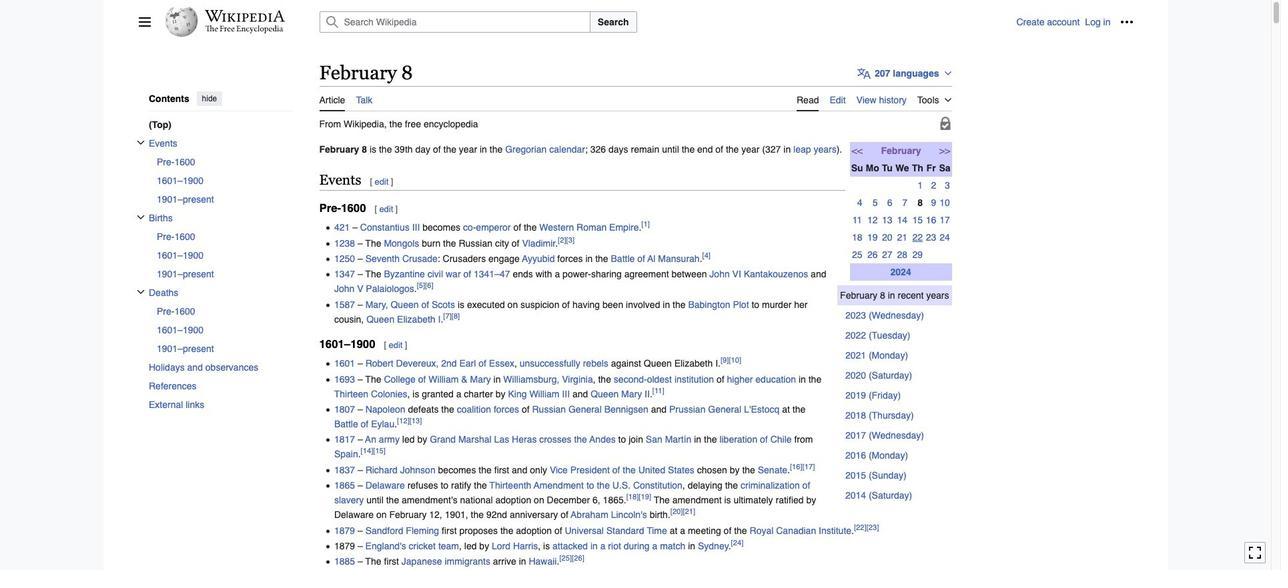 Task type: describe. For each thing, give the bounding box(es) containing it.
page protected with pending changes image
[[939, 117, 952, 130]]

Search Wikipedia search field
[[319, 11, 590, 33]]

the free encyclopedia image
[[206, 25, 284, 34]]

language progressive image
[[858, 67, 871, 80]]

menu image
[[138, 15, 151, 29]]



Task type: vqa. For each thing, say whether or not it's contained in the screenshot.
portugal
no



Task type: locate. For each thing, give the bounding box(es) containing it.
personal tools navigation
[[1017, 11, 1137, 33]]

x small image
[[136, 288, 144, 296]]

fullscreen image
[[1249, 547, 1262, 560]]

main content
[[314, 60, 1133, 571]]

0 vertical spatial x small image
[[136, 138, 144, 146]]

None search field
[[303, 11, 1017, 33]]

1 x small image from the top
[[136, 138, 144, 146]]

wikipedia image
[[205, 10, 285, 22]]

1 vertical spatial x small image
[[136, 213, 144, 221]]

log in and more options image
[[1120, 15, 1133, 29]]

x small image
[[136, 138, 144, 146], [136, 213, 144, 221]]

2 x small image from the top
[[136, 213, 144, 221]]



